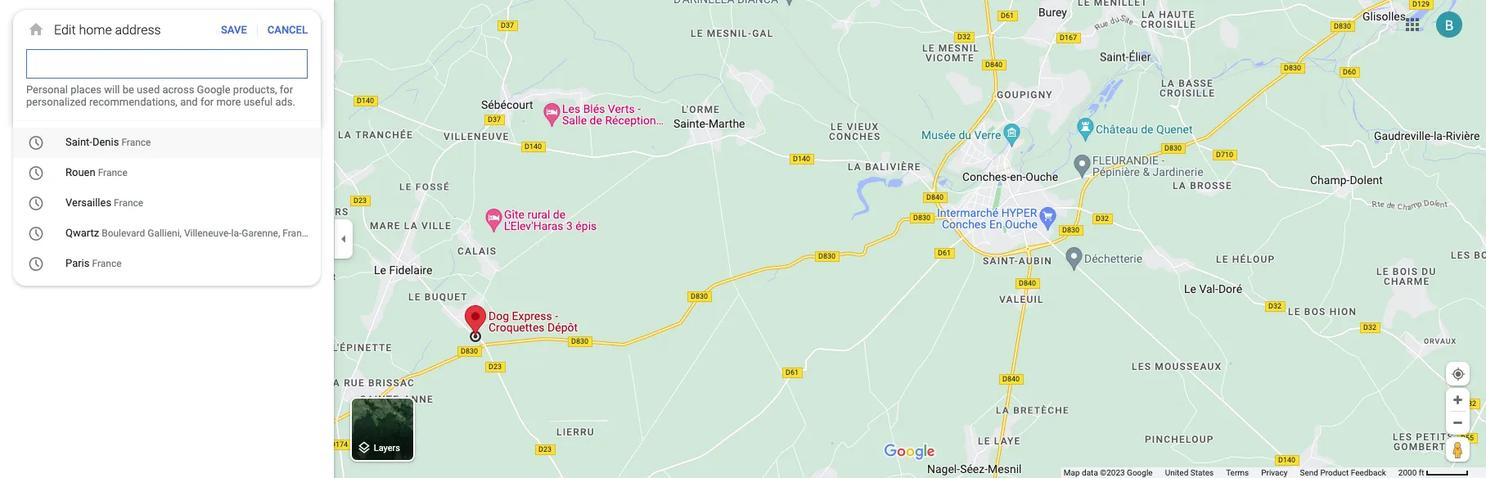 Task type: vqa. For each thing, say whether or not it's contained in the screenshot.
footer on the bottom right in Google Maps element
yes



Task type: describe. For each thing, give the bounding box(es) containing it.
google inside the personal places will be used across google products, for personalized recommendations, and for more useful ads.
[[197, 83, 231, 96]]

france for versailles
[[114, 197, 143, 209]]

recommendations,
[[89, 96, 178, 108]]

 for qwartz
[[27, 223, 45, 244]]

ads.
[[275, 96, 295, 108]]

feedback
[[1351, 468, 1386, 477]]

3  cell from the top
[[13, 193, 310, 213]]

villeneuve-
[[184, 228, 231, 239]]

personalized
[[26, 96, 87, 108]]

qwartz boulevard gallieni, villeneuve-la-garenne, france
[[65, 227, 312, 239]]

saint-denis france
[[65, 136, 151, 148]]

layers
[[374, 443, 400, 454]]

privacy
[[1262, 468, 1288, 477]]

cancel
[[267, 23, 308, 36]]

united states
[[1165, 468, 1214, 477]]

paris france
[[65, 257, 122, 269]]

send
[[1300, 468, 1319, 477]]

5  cell from the top
[[13, 253, 310, 274]]

2000 ft button
[[1399, 468, 1469, 477]]

qwartz
[[65, 227, 99, 239]]

0 horizontal spatial for
[[200, 96, 214, 108]]

versailles
[[65, 196, 111, 209]]

edit home address
[[54, 22, 161, 37]]

2  cell from the top
[[13, 162, 310, 183]]

footer inside google maps element
[[1064, 467, 1399, 478]]

products,
[[233, 83, 277, 96]]

collapse side panel image
[[335, 230, 353, 248]]

send product feedback
[[1300, 468, 1386, 477]]

places
[[70, 83, 102, 96]]

versailles france
[[65, 196, 143, 209]]

map
[[1064, 468, 1080, 477]]

united states button
[[1165, 467, 1214, 478]]

terms button
[[1226, 467, 1249, 478]]

cancel button
[[267, 23, 308, 36]]

 for versailles
[[27, 193, 45, 213]]

google maps element
[[0, 0, 1486, 478]]

useful
[[244, 96, 273, 108]]

 for rouen
[[27, 162, 45, 183]]

be
[[123, 83, 134, 96]]

1  cell from the top
[[13, 132, 310, 153]]

grid inside google maps element
[[13, 128, 321, 279]]

saint-
[[65, 136, 92, 148]]

 for paris
[[27, 253, 45, 274]]

rouen
[[65, 166, 95, 178]]

and
[[180, 96, 198, 108]]

personal places will be used across google products, for personalized recommendations, and for more useful ads.
[[26, 83, 295, 108]]

1 horizontal spatial for
[[280, 83, 293, 96]]

boulevard
[[102, 228, 145, 239]]

will
[[104, 83, 120, 96]]

data
[[1082, 468, 1098, 477]]

address
[[115, 22, 161, 37]]



Task type: locate. For each thing, give the bounding box(es) containing it.

[[27, 132, 45, 153], [27, 162, 45, 183], [27, 193, 45, 213], [27, 223, 45, 244], [27, 253, 45, 274]]

 left the rouen
[[27, 162, 45, 183]]

la-
[[231, 228, 242, 239]]

france inside the qwartz boulevard gallieni, villeneuve-la-garenne, france
[[283, 228, 312, 239]]

france up versailles france on the top of the page
[[98, 167, 127, 178]]

ft
[[1419, 468, 1425, 477]]

denis
[[92, 136, 119, 148]]

2000 ft
[[1399, 468, 1425, 477]]

france inside rouen france
[[98, 167, 127, 178]]

more
[[216, 96, 241, 108]]

 for saint-denis
[[27, 132, 45, 153]]

0 vertical spatial google
[[197, 83, 231, 96]]

google right across
[[197, 83, 231, 96]]

france right "paris"
[[92, 258, 122, 269]]

5  from the top
[[27, 253, 45, 274]]

zoom in image
[[1452, 394, 1464, 406]]

product
[[1321, 468, 1349, 477]]

zoom out image
[[1452, 417, 1464, 429]]

Edit home address field
[[35, 54, 299, 74]]

save button
[[221, 23, 247, 36]]

france for rouen
[[98, 167, 127, 178]]

france for paris
[[92, 258, 122, 269]]

4  cell from the top
[[13, 223, 312, 244]]

for right and
[[200, 96, 214, 108]]

france inside paris france
[[92, 258, 122, 269]]

rouen france
[[65, 166, 127, 178]]

france right garenne,
[[283, 228, 312, 239]]

france inside saint-denis france
[[121, 137, 151, 148]]

paris
[[65, 257, 90, 269]]

save
[[221, 23, 247, 36]]

france up boulevard
[[114, 197, 143, 209]]

states
[[1191, 468, 1214, 477]]

privacy button
[[1262, 467, 1288, 478]]

france right the denis
[[121, 137, 151, 148]]

personal
[[26, 83, 68, 96]]

terms
[[1226, 468, 1249, 477]]

3  from the top
[[27, 193, 45, 213]]

footer containing map data ©2023 google
[[1064, 467, 1399, 478]]

gallieni,
[[148, 228, 182, 239]]

garenne,
[[242, 228, 280, 239]]

edit
[[54, 22, 76, 37]]

 cell
[[13, 132, 310, 153], [13, 162, 310, 183], [13, 193, 310, 213], [13, 223, 312, 244], [13, 253, 310, 274]]

france
[[121, 137, 151, 148], [98, 167, 127, 178], [114, 197, 143, 209], [283, 228, 312, 239], [92, 258, 122, 269]]

for
[[280, 83, 293, 96], [200, 96, 214, 108]]

map data ©2023 google
[[1064, 468, 1153, 477]]

2  from the top
[[27, 162, 45, 183]]

home
[[79, 22, 112, 37]]

across
[[162, 83, 194, 96]]

united
[[1165, 468, 1189, 477]]

grid containing 
[[13, 128, 321, 279]]

 left "qwartz"
[[27, 223, 45, 244]]

 left "paris"
[[27, 253, 45, 274]]

used
[[137, 83, 160, 96]]

france inside versailles france
[[114, 197, 143, 209]]

show street view coverage image
[[1446, 437, 1470, 462]]

show your location image
[[1451, 367, 1466, 381]]

grid
[[13, 128, 321, 279]]

google right ©2023
[[1127, 468, 1153, 477]]

©2023
[[1100, 468, 1125, 477]]

google
[[197, 83, 231, 96], [1127, 468, 1153, 477]]

1 horizontal spatial google
[[1127, 468, 1153, 477]]

for right useful
[[280, 83, 293, 96]]

1  from the top
[[27, 132, 45, 153]]

 left the versailles
[[27, 193, 45, 213]]

0 horizontal spatial google
[[197, 83, 231, 96]]

4  from the top
[[27, 223, 45, 244]]

1 vertical spatial google
[[1127, 468, 1153, 477]]

footer
[[1064, 467, 1399, 478]]

2000
[[1399, 468, 1417, 477]]

send product feedback button
[[1300, 467, 1386, 478]]

 left the saint-
[[27, 132, 45, 153]]



